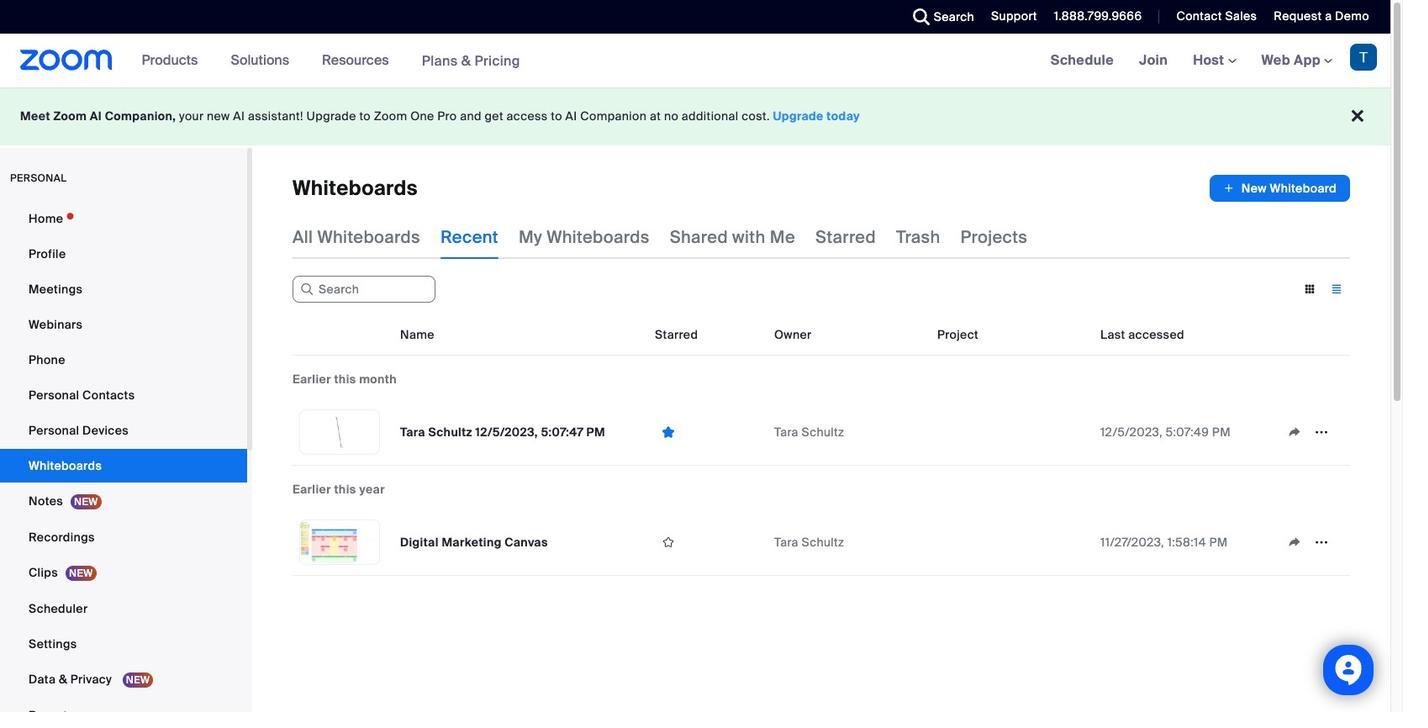 Task type: describe. For each thing, give the bounding box(es) containing it.
whiteboards up search text field
[[317, 226, 420, 248]]

earlier this year
[[293, 482, 385, 497]]

recordings link
[[0, 520, 247, 554]]

1.888.799.9666
[[1054, 8, 1142, 24]]

me
[[770, 226, 795, 248]]

web
[[1262, 51, 1291, 69]]

application for 11/27/2023, 1:58:14 pm
[[1281, 530, 1343, 555]]

join
[[1139, 51, 1168, 69]]

recent
[[441, 226, 498, 248]]

whiteboard
[[1270, 181, 1337, 196]]

thumbnail of tara schultz 12/5/2023, 5:07:47 pm image
[[300, 410, 379, 454]]

1:58:14
[[1168, 535, 1206, 550]]

5:07:47
[[541, 425, 583, 440]]

1 upgrade from the left
[[306, 108, 356, 124]]

web app button
[[1262, 51, 1333, 69]]

zoom logo image
[[20, 50, 112, 71]]

plans
[[422, 52, 458, 69]]

digital
[[400, 535, 439, 550]]

click to star the whiteboard digital marketing canvas image
[[655, 535, 682, 550]]

whiteboards application
[[293, 175, 1350, 202]]

month
[[359, 372, 397, 387]]

Search text field
[[293, 276, 435, 303]]

all
[[293, 226, 313, 248]]

owner
[[774, 327, 812, 342]]

schedule link
[[1038, 34, 1127, 87]]

profile link
[[0, 237, 247, 271]]

2 to from the left
[[551, 108, 562, 124]]

year
[[359, 482, 385, 497]]

& for privacy
[[59, 672, 67, 687]]

meetings link
[[0, 272, 247, 306]]

scheduler link
[[0, 592, 247, 626]]

plans & pricing
[[422, 52, 520, 69]]

meetings
[[29, 282, 83, 297]]

5:07:49
[[1166, 425, 1209, 440]]

resources button
[[322, 34, 397, 87]]

tabs of all whiteboard page tab list
[[293, 215, 1028, 259]]

request a demo
[[1274, 8, 1370, 24]]

share image
[[1281, 535, 1308, 550]]

new
[[1242, 181, 1267, 196]]

app
[[1294, 51, 1321, 69]]

cell for 11/27/2023, 1:58:14 pm
[[931, 539, 1094, 546]]

my whiteboards
[[519, 226, 650, 248]]

web app
[[1262, 51, 1321, 69]]

tara schultz for digital marketing canvas
[[774, 535, 844, 550]]

last
[[1101, 327, 1125, 342]]

settings link
[[0, 627, 247, 661]]

tara schultz 12/5/2023, 5:07:47 pm
[[400, 425, 605, 440]]

tara for digital marketing canvas
[[774, 535, 799, 550]]

name
[[400, 327, 435, 342]]

resources
[[322, 51, 389, 69]]

banner containing products
[[0, 34, 1391, 88]]

digital marketing canvas
[[400, 535, 548, 550]]

companion,
[[105, 108, 176, 124]]

application for 12/5/2023, 5:07:49 pm
[[1281, 420, 1343, 445]]

pm for 11/27/2023, 1:58:14 pm
[[1209, 535, 1228, 550]]

accessed
[[1129, 327, 1185, 342]]

last accessed
[[1101, 327, 1185, 342]]

phone
[[29, 352, 65, 367]]

companion
[[580, 108, 647, 124]]

clips
[[29, 565, 58, 580]]

product information navigation
[[129, 34, 533, 88]]

3 ai from the left
[[565, 108, 577, 124]]

webinars link
[[0, 308, 247, 341]]

solutions button
[[231, 34, 297, 87]]

12/5/2023, 5:07:49 pm
[[1101, 425, 1231, 440]]

meet zoom ai companion, footer
[[0, 87, 1391, 145]]

whiteboards link
[[0, 449, 247, 483]]

pm for 12/5/2023, 5:07:49 pm
[[1212, 425, 1231, 440]]

upgrade today link
[[773, 108, 860, 124]]

clips link
[[0, 556, 247, 590]]

1 ai from the left
[[90, 108, 102, 124]]

all whiteboards
[[293, 226, 420, 248]]

phone link
[[0, 343, 247, 377]]

1 zoom from the left
[[53, 108, 87, 124]]

data & privacy link
[[0, 662, 247, 697]]

this for month
[[334, 372, 356, 387]]

personal devices
[[29, 423, 129, 438]]

no
[[664, 108, 679, 124]]

meet
[[20, 108, 50, 124]]

devices
[[82, 423, 129, 438]]

grid mode, not selected image
[[1296, 282, 1323, 297]]

demo
[[1335, 8, 1370, 24]]

sales
[[1225, 8, 1257, 24]]

trash
[[896, 226, 940, 248]]

click to unstar the whiteboard tara schultz 12/5/2023, 5:07:47 pm image
[[655, 424, 682, 440]]

a
[[1325, 8, 1332, 24]]

products button
[[142, 34, 205, 87]]

personal for personal devices
[[29, 423, 79, 438]]

profile
[[29, 246, 66, 261]]

meetings navigation
[[1038, 34, 1391, 88]]

webinars
[[29, 317, 83, 332]]

privacy
[[70, 672, 112, 687]]

recordings
[[29, 530, 95, 545]]

personal menu menu
[[0, 202, 247, 712]]

one
[[410, 108, 434, 124]]

profile picture image
[[1350, 44, 1377, 71]]

project
[[937, 327, 979, 342]]

more options for tara schultz 12/5/2023, 5:07:47 pm image
[[1308, 425, 1335, 440]]

marketing
[[442, 535, 502, 550]]

notes
[[29, 494, 63, 509]]

and
[[460, 108, 482, 124]]

whiteboards right my
[[547, 226, 650, 248]]

get
[[485, 108, 504, 124]]



Task type: vqa. For each thing, say whether or not it's contained in the screenshot.
& related to Pricing
yes



Task type: locate. For each thing, give the bounding box(es) containing it.
notes link
[[0, 484, 247, 519]]

1 cell from the top
[[931, 399, 1094, 466]]

this left year
[[334, 482, 356, 497]]

&
[[461, 52, 471, 69], [59, 672, 67, 687]]

contact sales
[[1177, 8, 1257, 24]]

1 vertical spatial this
[[334, 482, 356, 497]]

personal for personal contacts
[[29, 388, 79, 403]]

0 vertical spatial starred
[[815, 226, 876, 248]]

12/5/2023, left 5:07:49
[[1101, 425, 1163, 440]]

home link
[[0, 202, 247, 235]]

earlier for earlier this year
[[293, 482, 331, 497]]

data & privacy
[[29, 672, 115, 687]]

1 horizontal spatial starred
[[815, 226, 876, 248]]

1 horizontal spatial upgrade
[[773, 108, 824, 124]]

data
[[29, 672, 56, 687]]

starred inside tabs of all whiteboard page tab list
[[815, 226, 876, 248]]

today
[[827, 108, 860, 124]]

& right data
[[59, 672, 67, 687]]

additional
[[682, 108, 739, 124]]

schultz
[[428, 425, 473, 440], [802, 425, 844, 440], [802, 535, 844, 550]]

11/27/2023, 1:58:14 pm
[[1101, 535, 1228, 550]]

schedule
[[1051, 51, 1114, 69]]

schultz for 12/5/2023,
[[802, 425, 844, 440]]

pm right 5:07:47
[[586, 425, 605, 440]]

2 ai from the left
[[233, 108, 245, 124]]

zoom right meet
[[53, 108, 87, 124]]

zoom left one
[[374, 108, 407, 124]]

2 horizontal spatial ai
[[565, 108, 577, 124]]

shared with me
[[670, 226, 795, 248]]

1 vertical spatial starred
[[655, 327, 698, 342]]

& for pricing
[[461, 52, 471, 69]]

personal down phone
[[29, 388, 79, 403]]

& inside personal menu menu
[[59, 672, 67, 687]]

0 horizontal spatial starred
[[655, 327, 698, 342]]

2 upgrade from the left
[[773, 108, 824, 124]]

pricing
[[475, 52, 520, 69]]

1 tara schultz from the top
[[774, 425, 844, 440]]

new whiteboard button
[[1210, 175, 1350, 202]]

banner
[[0, 34, 1391, 88]]

2 zoom from the left
[[374, 108, 407, 124]]

join link
[[1127, 34, 1180, 87]]

contacts
[[82, 388, 135, 403]]

1 to from the left
[[359, 108, 371, 124]]

ai right new
[[233, 108, 245, 124]]

home
[[29, 211, 63, 226]]

1 vertical spatial earlier
[[293, 482, 331, 497]]

1 horizontal spatial &
[[461, 52, 471, 69]]

support link
[[979, 0, 1041, 34], [991, 8, 1037, 24]]

thumbnail of digital marketing canvas image
[[300, 520, 379, 564]]

request a demo link
[[1261, 0, 1391, 34], [1274, 8, 1370, 24]]

11/27/2023,
[[1101, 535, 1164, 550]]

0 horizontal spatial ai
[[90, 108, 102, 124]]

plans & pricing link
[[422, 52, 520, 69], [422, 52, 520, 69]]

12/5/2023, left 5:07:47
[[476, 425, 538, 440]]

personal
[[10, 172, 67, 185]]

& right plans
[[461, 52, 471, 69]]

0 vertical spatial &
[[461, 52, 471, 69]]

earlier this month
[[293, 372, 397, 387]]

tara schultz
[[774, 425, 844, 440], [774, 535, 844, 550]]

personal
[[29, 388, 79, 403], [29, 423, 79, 438]]

2 this from the top
[[334, 482, 356, 497]]

2 cell from the top
[[931, 539, 1094, 546]]

shared
[[670, 226, 728, 248]]

to down 'resources' dropdown button
[[359, 108, 371, 124]]

earlier up thumbnail of digital marketing canvas
[[293, 482, 331, 497]]

ai left companion,
[[90, 108, 102, 124]]

2 12/5/2023, from the left
[[1101, 425, 1163, 440]]

this for year
[[334, 482, 356, 497]]

earlier for earlier this month
[[293, 372, 331, 387]]

settings
[[29, 636, 77, 652]]

2 personal from the top
[[29, 423, 79, 438]]

search
[[934, 9, 974, 24]]

whiteboards down personal devices
[[29, 458, 102, 473]]

1 vertical spatial tara schultz
[[774, 535, 844, 550]]

0 horizontal spatial &
[[59, 672, 67, 687]]

new
[[207, 108, 230, 124]]

0 vertical spatial earlier
[[293, 372, 331, 387]]

to
[[359, 108, 371, 124], [551, 108, 562, 124]]

personal down personal contacts
[[29, 423, 79, 438]]

canvas
[[505, 535, 548, 550]]

meet zoom ai companion, your new ai assistant! upgrade to zoom one pro and get access to ai companion at no additional cost. upgrade today
[[20, 108, 860, 124]]

0 horizontal spatial zoom
[[53, 108, 87, 124]]

with
[[732, 226, 766, 248]]

tara for tara schultz 12/5/2023, 5:07:47 pm
[[774, 425, 799, 440]]

whiteboards inside whiteboards link
[[29, 458, 102, 473]]

starred
[[815, 226, 876, 248], [655, 327, 698, 342]]

1 vertical spatial cell
[[931, 539, 1094, 546]]

application
[[1281, 420, 1343, 445], [1281, 530, 1343, 555]]

whiteboards up all whiteboards
[[293, 175, 418, 201]]

0 vertical spatial application
[[1281, 420, 1343, 445]]

0 horizontal spatial to
[[359, 108, 371, 124]]

personal contacts link
[[0, 378, 247, 412]]

tara schultz for tara schultz 12/5/2023, 5:07:47 pm
[[774, 425, 844, 440]]

1 personal from the top
[[29, 388, 79, 403]]

1 vertical spatial application
[[1281, 530, 1343, 555]]

more options for digital marketing canvas image
[[1308, 535, 1335, 550]]

your
[[179, 108, 204, 124]]

pm right 1:58:14
[[1209, 535, 1228, 550]]

list mode, selected image
[[1323, 282, 1350, 297]]

1 12/5/2023, from the left
[[476, 425, 538, 440]]

1 earlier from the top
[[293, 372, 331, 387]]

0 vertical spatial this
[[334, 372, 356, 387]]

earlier
[[293, 372, 331, 387], [293, 482, 331, 497]]

new whiteboard
[[1242, 181, 1337, 196]]

1 horizontal spatial to
[[551, 108, 562, 124]]

pro
[[437, 108, 457, 124]]

upgrade down product information "navigation"
[[306, 108, 356, 124]]

this left month
[[334, 372, 356, 387]]

pm right 5:07:49
[[1212, 425, 1231, 440]]

schultz for canvas
[[802, 535, 844, 550]]

& inside product information "navigation"
[[461, 52, 471, 69]]

personal contacts
[[29, 388, 135, 403]]

2 application from the top
[[1281, 530, 1343, 555]]

solutions
[[231, 51, 289, 69]]

1 application from the top
[[1281, 420, 1343, 445]]

1 vertical spatial &
[[59, 672, 67, 687]]

0 horizontal spatial 12/5/2023,
[[476, 425, 538, 440]]

assistant!
[[248, 108, 303, 124]]

this
[[334, 372, 356, 387], [334, 482, 356, 497]]

access
[[507, 108, 548, 124]]

to right access
[[551, 108, 562, 124]]

cell
[[931, 399, 1094, 466], [931, 539, 1094, 546]]

ai left companion
[[565, 108, 577, 124]]

tara
[[400, 425, 425, 440], [774, 425, 799, 440], [774, 535, 799, 550]]

2 earlier from the top
[[293, 482, 331, 497]]

whiteboards inside whiteboards application
[[293, 175, 418, 201]]

products
[[142, 51, 198, 69]]

earlier up thumbnail of tara schultz 12/5/2023, 5:07:47 pm
[[293, 372, 331, 387]]

add image
[[1223, 180, 1235, 197]]

1 horizontal spatial zoom
[[374, 108, 407, 124]]

0 vertical spatial personal
[[29, 388, 79, 403]]

0 vertical spatial cell
[[931, 399, 1094, 466]]

contact
[[1177, 8, 1222, 24]]

1 vertical spatial personal
[[29, 423, 79, 438]]

1 horizontal spatial 12/5/2023,
[[1101, 425, 1163, 440]]

personal devices link
[[0, 414, 247, 447]]

1 this from the top
[[334, 372, 356, 387]]

scheduler
[[29, 601, 88, 616]]

cost.
[[742, 108, 770, 124]]

0 horizontal spatial upgrade
[[306, 108, 356, 124]]

at
[[650, 108, 661, 124]]

0 vertical spatial tara schultz
[[774, 425, 844, 440]]

my
[[519, 226, 542, 248]]

share image
[[1281, 425, 1308, 440]]

search button
[[900, 0, 979, 34]]

2 tara schultz from the top
[[774, 535, 844, 550]]

1 horizontal spatial ai
[[233, 108, 245, 124]]

upgrade right cost.
[[773, 108, 824, 124]]

cell for 12/5/2023, 5:07:49 pm
[[931, 399, 1094, 466]]



